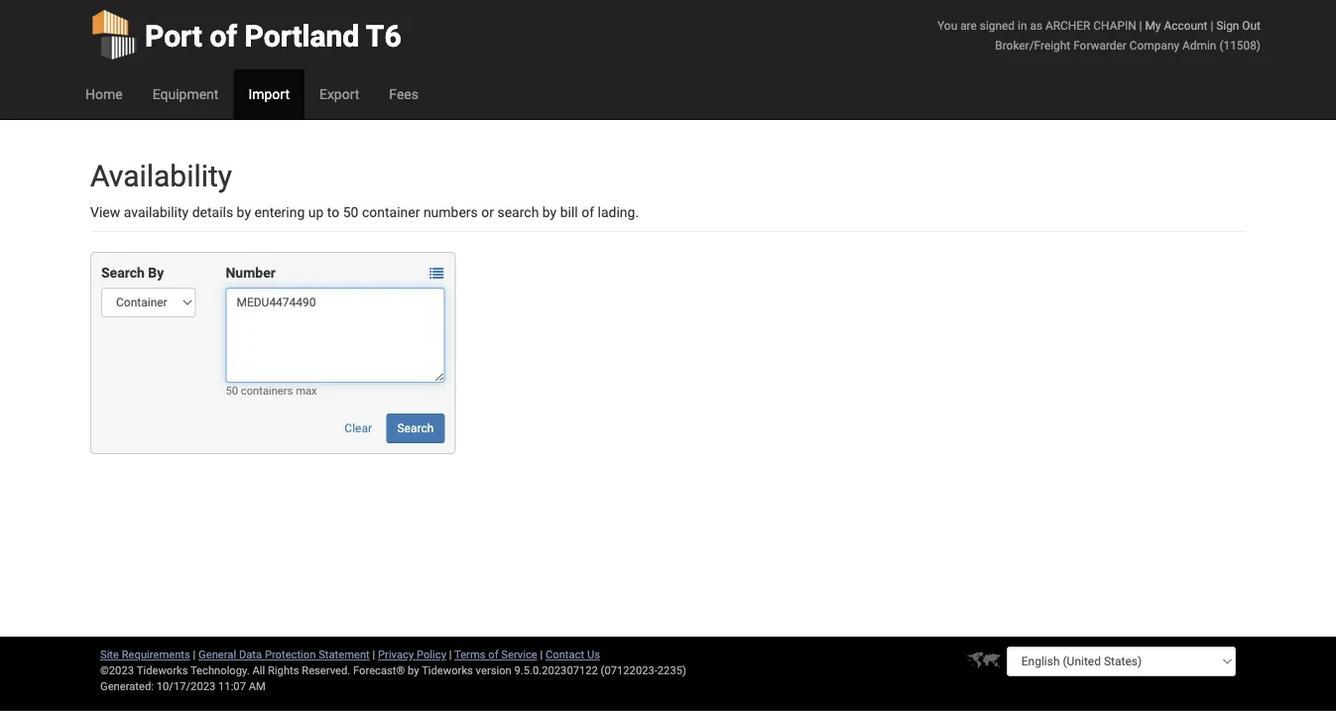 Task type: describe. For each thing, give the bounding box(es) containing it.
bill
[[560, 204, 578, 220]]

privacy
[[378, 648, 414, 661]]

archer
[[1046, 18, 1091, 32]]

(11508)
[[1220, 38, 1261, 52]]

0 vertical spatial 50
[[343, 204, 359, 220]]

as
[[1030, 18, 1043, 32]]

containers
[[241, 385, 293, 397]]

forwarder
[[1074, 38, 1127, 52]]

container
[[362, 204, 420, 220]]

fees button
[[374, 69, 434, 119]]

out
[[1243, 18, 1261, 32]]

requirements
[[122, 648, 190, 661]]

| left general
[[193, 648, 196, 661]]

or
[[482, 204, 494, 220]]

11:07
[[218, 680, 246, 693]]

50 containers max
[[226, 385, 317, 397]]

us
[[587, 648, 600, 661]]

home button
[[70, 69, 138, 119]]

to
[[327, 204, 340, 220]]

account
[[1164, 18, 1208, 32]]

fees
[[389, 86, 419, 102]]

0 horizontal spatial 50
[[226, 385, 238, 397]]

tideworks
[[422, 664, 473, 677]]

terms of service link
[[455, 648, 538, 661]]

protection
[[265, 648, 316, 661]]

view availability details by entering up to 50 container numbers or search by bill of lading.
[[90, 204, 639, 220]]

contact us link
[[546, 648, 600, 661]]

terms
[[455, 648, 486, 661]]

signed
[[980, 18, 1015, 32]]

are
[[961, 18, 977, 32]]

admin
[[1183, 38, 1217, 52]]

all
[[253, 664, 265, 677]]

in
[[1018, 18, 1028, 32]]

9.5.0.202307122
[[515, 664, 598, 677]]

port
[[145, 18, 202, 54]]

site
[[100, 648, 119, 661]]

equipment
[[152, 86, 219, 102]]

search by
[[101, 264, 164, 281]]

| left sign on the top right
[[1211, 18, 1214, 32]]

t6
[[366, 18, 402, 54]]

you
[[938, 18, 958, 32]]

entering
[[255, 204, 305, 220]]

details
[[192, 204, 233, 220]]

search
[[498, 204, 539, 220]]

search for search by
[[101, 264, 145, 281]]

site requirements | general data protection statement | privacy policy | terms of service | contact us ©2023 tideworks technology. all rights reserved. forecast® by tideworks version 9.5.0.202307122 (07122023-2235) generated: 10/17/2023 11:07 am
[[100, 648, 687, 693]]

2 horizontal spatial by
[[543, 204, 557, 220]]

clear
[[345, 422, 372, 436]]

policy
[[417, 648, 447, 661]]

port of portland t6 link
[[90, 0, 402, 69]]

| up 9.5.0.202307122 in the bottom left of the page
[[540, 648, 543, 661]]

technology.
[[191, 664, 250, 677]]

search for search
[[397, 422, 434, 436]]

clear button
[[334, 414, 383, 444]]



Task type: locate. For each thing, give the bounding box(es) containing it.
import
[[248, 86, 290, 102]]

by right details in the left of the page
[[237, 204, 251, 220]]

1 horizontal spatial by
[[408, 664, 419, 677]]

|
[[1140, 18, 1143, 32], [1211, 18, 1214, 32], [193, 648, 196, 661], [373, 648, 375, 661], [449, 648, 452, 661], [540, 648, 543, 661]]

company
[[1130, 38, 1180, 52]]

service
[[501, 648, 538, 661]]

show list image
[[430, 266, 444, 280]]

general
[[199, 648, 236, 661]]

forecast®
[[353, 664, 405, 677]]

50 right to
[[343, 204, 359, 220]]

import button
[[234, 69, 305, 119]]

1 horizontal spatial 50
[[343, 204, 359, 220]]

my account link
[[1146, 18, 1208, 32]]

1 horizontal spatial of
[[488, 648, 499, 661]]

50 left containers
[[226, 385, 238, 397]]

export button
[[305, 69, 374, 119]]

search button
[[386, 414, 445, 444]]

lading.
[[598, 204, 639, 220]]

0 horizontal spatial by
[[237, 204, 251, 220]]

view
[[90, 204, 120, 220]]

1 vertical spatial 50
[[226, 385, 238, 397]]

availability
[[124, 204, 189, 220]]

1 horizontal spatial search
[[397, 422, 434, 436]]

port of portland t6
[[145, 18, 402, 54]]

privacy policy link
[[378, 648, 447, 661]]

0 horizontal spatial search
[[101, 264, 145, 281]]

availability
[[90, 158, 232, 194]]

search inside button
[[397, 422, 434, 436]]

data
[[239, 648, 262, 661]]

search
[[101, 264, 145, 281], [397, 422, 434, 436]]

2 horizontal spatial of
[[582, 204, 594, 220]]

1 vertical spatial of
[[582, 204, 594, 220]]

by
[[148, 264, 164, 281]]

generated:
[[100, 680, 154, 693]]

number
[[226, 264, 276, 281]]

of inside site requirements | general data protection statement | privacy policy | terms of service | contact us ©2023 tideworks technology. all rights reserved. forecast® by tideworks version 9.5.0.202307122 (07122023-2235) generated: 10/17/2023 11:07 am
[[488, 648, 499, 661]]

export
[[320, 86, 360, 102]]

0 vertical spatial of
[[210, 18, 237, 54]]

by
[[237, 204, 251, 220], [543, 204, 557, 220], [408, 664, 419, 677]]

of up version
[[488, 648, 499, 661]]

10/17/2023
[[157, 680, 216, 693]]

| up 'tideworks'
[[449, 648, 452, 661]]

chapin
[[1094, 18, 1137, 32]]

0 vertical spatial search
[[101, 264, 145, 281]]

up
[[308, 204, 324, 220]]

broker/freight
[[996, 38, 1071, 52]]

Number text field
[[226, 288, 445, 383]]

| up "forecast®"
[[373, 648, 375, 661]]

by down privacy policy link
[[408, 664, 419, 677]]

my
[[1146, 18, 1161, 32]]

2 vertical spatial of
[[488, 648, 499, 661]]

home
[[85, 86, 123, 102]]

| left my
[[1140, 18, 1143, 32]]

by left bill
[[543, 204, 557, 220]]

reserved.
[[302, 664, 351, 677]]

2235)
[[658, 664, 687, 677]]

contact
[[546, 648, 585, 661]]

max
[[296, 385, 317, 397]]

site requirements link
[[100, 648, 190, 661]]

(07122023-
[[601, 664, 658, 677]]

sign
[[1217, 18, 1240, 32]]

0 horizontal spatial of
[[210, 18, 237, 54]]

©2023 tideworks
[[100, 664, 188, 677]]

of right bill
[[582, 204, 594, 220]]

by inside site requirements | general data protection statement | privacy policy | terms of service | contact us ©2023 tideworks technology. all rights reserved. forecast® by tideworks version 9.5.0.202307122 (07122023-2235) generated: 10/17/2023 11:07 am
[[408, 664, 419, 677]]

general data protection statement link
[[199, 648, 370, 661]]

you are signed in as archer chapin | my account | sign out broker/freight forwarder company admin (11508)
[[938, 18, 1261, 52]]

sign out link
[[1217, 18, 1261, 32]]

am
[[249, 680, 266, 693]]

version
[[476, 664, 512, 677]]

rights
[[268, 664, 299, 677]]

1 vertical spatial search
[[397, 422, 434, 436]]

of right port
[[210, 18, 237, 54]]

statement
[[319, 648, 370, 661]]

of
[[210, 18, 237, 54], [582, 204, 594, 220], [488, 648, 499, 661]]

portland
[[245, 18, 359, 54]]

search right clear button
[[397, 422, 434, 436]]

equipment button
[[138, 69, 234, 119]]

numbers
[[424, 204, 478, 220]]

search left by
[[101, 264, 145, 281]]

50
[[343, 204, 359, 220], [226, 385, 238, 397]]



Task type: vqa. For each thing, say whether or not it's contained in the screenshot.
9:10
no



